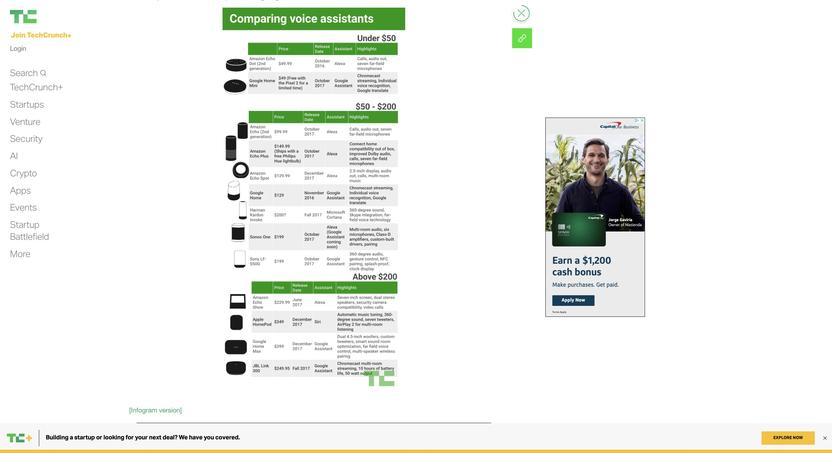 Task type: describe. For each thing, give the bounding box(es) containing it.
startup battlefield link
[[10, 219, 49, 243]]

venture
[[10, 116, 40, 127]]

more for more
[[10, 248, 30, 259]]

+
[[67, 31, 71, 40]]

apps link
[[10, 184, 31, 196]]

security link
[[10, 133, 43, 145]]

search
[[10, 67, 38, 78]]

more for more techcrunch
[[137, 428, 149, 434]]

techcrunch for more
[[151, 428, 181, 434]]

mail link
[[513, 28, 532, 48]]

apps
[[10, 184, 31, 196]]

security
[[10, 133, 43, 144]]

login link
[[10, 43, 26, 54]]

more techcrunch
[[137, 428, 181, 434]]

startup
[[10, 219, 39, 230]]

crypto link
[[10, 167, 37, 179]]

close screen image
[[518, 10, 525, 17]]

techcrunch for join
[[27, 31, 67, 39]]

startups link
[[10, 98, 44, 110]]



Task type: vqa. For each thing, say whether or not it's contained in the screenshot.
The majority of stream processing work is spent on mundane transformation tasks like data scrubbing, normalization and filtering. Yet to perform these relatively simple tasks involves standing up m...
no



Task type: locate. For each thing, give the bounding box(es) containing it.
1 horizontal spatial more
[[137, 428, 149, 434]]

more
[[10, 248, 30, 259], [137, 428, 149, 434]]

techcrunch+
[[10, 81, 63, 93]]

x link
[[513, 28, 532, 48]]

battlefield
[[10, 231, 49, 242]]

share on facebook image
[[513, 28, 532, 48]]

events link
[[10, 201, 37, 213]]

more down [infogram
[[137, 428, 149, 434]]

crypto
[[10, 167, 37, 179]]

copy share link link
[[513, 28, 532, 48]]

[infogram version] link
[[129, 407, 182, 415]]

techcrunch+ link
[[10, 81, 63, 93]]

1 vertical spatial techcrunch
[[151, 428, 181, 434]]

ai link
[[10, 150, 18, 162]]

0 vertical spatial techcrunch
[[27, 31, 67, 39]]

startups
[[10, 98, 44, 110]]

techcrunch link
[[10, 10, 76, 23]]

techcrunch down techcrunch 'link'
[[27, 31, 67, 39]]

1 horizontal spatial techcrunch
[[151, 428, 181, 434]]

share on x image
[[513, 28, 532, 48]]

linkedin link
[[513, 28, 532, 48]]

join
[[11, 31, 26, 39]]

[infogram
[[129, 407, 157, 414]]

login
[[10, 44, 26, 53]]

ai
[[10, 150, 18, 162]]

techcrunch
[[27, 31, 67, 39], [151, 428, 181, 434]]

share over email image
[[513, 28, 532, 48]]

techcrunch down version]
[[151, 428, 181, 434]]

more link
[[10, 248, 30, 260]]

reddit link
[[513, 28, 532, 48]]

more down battlefield
[[10, 248, 30, 259]]

0 horizontal spatial more
[[10, 248, 30, 259]]

version]
[[159, 407, 182, 414]]

share on linkedin image
[[513, 28, 532, 48]]

close screen button
[[514, 5, 530, 22]]

techcrunch image
[[10, 10, 37, 23]]

techcrunch inside join techcrunch +
[[27, 31, 67, 39]]

[infogram version]
[[129, 407, 182, 414]]

search image
[[39, 70, 47, 76]]

facebook link
[[513, 28, 532, 48]]

0 horizontal spatial techcrunch
[[27, 31, 67, 39]]

advertisement region
[[546, 118, 645, 317]]

events
[[10, 201, 37, 213]]

startup battlefield
[[10, 219, 49, 242]]

copy share link image
[[513, 28, 532, 48]]

venture link
[[10, 116, 40, 127]]

join techcrunch +
[[11, 31, 71, 40]]

1 vertical spatial more
[[137, 428, 149, 434]]

share on reddit image
[[513, 28, 532, 48]]

0 vertical spatial more
[[10, 248, 30, 259]]



